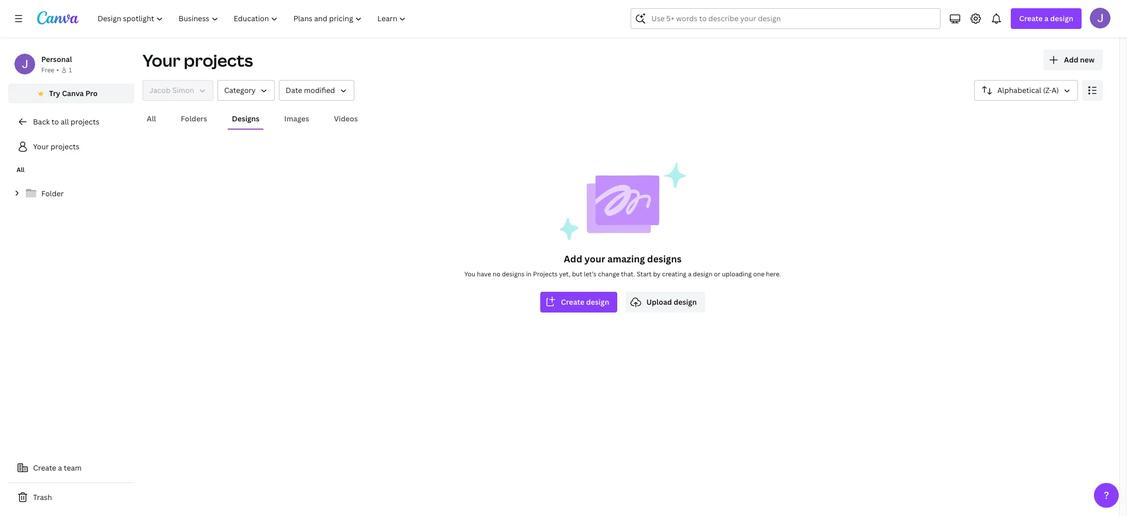 Task type: vqa. For each thing, say whether or not it's contained in the screenshot.
right Add
yes



Task type: describe. For each thing, give the bounding box(es) containing it.
designs button
[[228, 109, 264, 129]]

by
[[653, 270, 661, 278]]

•
[[56, 66, 59, 74]]

all inside button
[[147, 114, 156, 123]]

back
[[33, 117, 50, 127]]

design inside dropdown button
[[1050, 13, 1073, 23]]

jacob simon
[[149, 85, 194, 95]]

uploading
[[722, 270, 752, 278]]

start
[[637, 270, 652, 278]]

yet,
[[559, 270, 571, 278]]

that.
[[621, 270, 635, 278]]

0 horizontal spatial all
[[17, 165, 25, 174]]

try canva pro button
[[8, 84, 134, 103]]

change
[[598, 270, 620, 278]]

date modified
[[286, 85, 335, 95]]

your
[[585, 253, 605, 265]]

0 vertical spatial your
[[143, 49, 180, 71]]

jacob
[[149, 85, 170, 95]]

create for create a team
[[33, 463, 56, 473]]

folders button
[[177, 109, 211, 129]]

1 vertical spatial projects
[[71, 117, 99, 127]]

create a design
[[1019, 13, 1073, 23]]

top level navigation element
[[91, 8, 415, 29]]

design inside button
[[586, 297, 609, 307]]

a for team
[[58, 463, 62, 473]]

add new
[[1064, 55, 1095, 65]]

pro
[[86, 88, 98, 98]]

alphabetical (z-a)
[[998, 85, 1059, 95]]

create a team
[[33, 463, 82, 473]]

images button
[[280, 109, 313, 129]]

0 vertical spatial your projects
[[143, 49, 253, 71]]

design inside 'add your amazing designs you have no designs in projects yet, but let's change that. start by creating a design or uploading one here.'
[[693, 270, 713, 278]]

1 vertical spatial your projects
[[33, 142, 79, 151]]

canva
[[62, 88, 84, 98]]

1
[[69, 66, 72, 74]]

videos button
[[330, 109, 362, 129]]

modified
[[304, 85, 335, 95]]

have
[[477, 270, 491, 278]]

folder
[[41, 189, 64, 198]]

trash
[[33, 492, 52, 502]]

amazing
[[608, 253, 645, 265]]

try
[[49, 88, 60, 98]]

personal
[[41, 54, 72, 64]]

trash link
[[8, 487, 134, 508]]

free •
[[41, 66, 59, 74]]

in
[[526, 270, 532, 278]]

or
[[714, 270, 721, 278]]

here.
[[766, 270, 781, 278]]

all
[[61, 117, 69, 127]]

category
[[224, 85, 256, 95]]

folders
[[181, 114, 207, 123]]

create for create a design
[[1019, 13, 1043, 23]]

you
[[464, 270, 475, 278]]

creating
[[662, 270, 687, 278]]

team
[[64, 463, 82, 473]]



Task type: locate. For each thing, give the bounding box(es) containing it.
folder link
[[8, 183, 134, 205]]

designs
[[232, 114, 259, 123]]

1 vertical spatial your
[[33, 142, 49, 151]]

your up 'jacob'
[[143, 49, 180, 71]]

let's
[[584, 270, 597, 278]]

0 vertical spatial projects
[[184, 49, 253, 71]]

create inside dropdown button
[[1019, 13, 1043, 23]]

your projects down to
[[33, 142, 79, 151]]

all
[[147, 114, 156, 123], [17, 165, 25, 174]]

create
[[1019, 13, 1043, 23], [561, 297, 584, 307], [33, 463, 56, 473]]

0 horizontal spatial your projects
[[33, 142, 79, 151]]

1 vertical spatial create
[[561, 297, 584, 307]]

2 vertical spatial create
[[33, 463, 56, 473]]

a up add new dropdown button
[[1045, 13, 1049, 23]]

add inside 'add your amazing designs you have no designs in projects yet, but let's change that. start by creating a design or uploading one here.'
[[564, 253, 582, 265]]

None search field
[[631, 8, 941, 29]]

but
[[572, 270, 582, 278]]

one
[[753, 270, 765, 278]]

your down back
[[33, 142, 49, 151]]

add
[[1064, 55, 1078, 65], [564, 253, 582, 265]]

1 vertical spatial a
[[688, 270, 692, 278]]

Date modified button
[[279, 80, 354, 101]]

1 horizontal spatial a
[[688, 270, 692, 278]]

upload design button
[[626, 292, 705, 313]]

back to all projects link
[[8, 112, 134, 132]]

2 vertical spatial a
[[58, 463, 62, 473]]

upload
[[646, 297, 672, 307]]

0 horizontal spatial your
[[33, 142, 49, 151]]

Owner button
[[143, 80, 213, 101]]

a
[[1045, 13, 1049, 23], [688, 270, 692, 278], [58, 463, 62, 473]]

Search search field
[[652, 9, 920, 28]]

Category button
[[217, 80, 275, 101]]

2 vertical spatial projects
[[51, 142, 79, 151]]

(z-
[[1043, 85, 1052, 95]]

create for create design
[[561, 297, 584, 307]]

0 horizontal spatial designs
[[502, 270, 525, 278]]

design left or
[[693, 270, 713, 278]]

0 horizontal spatial create
[[33, 463, 56, 473]]

0 vertical spatial designs
[[647, 253, 682, 265]]

a inside button
[[58, 463, 62, 473]]

jacob simon image
[[1090, 8, 1111, 28]]

no
[[493, 270, 500, 278]]

a right creating
[[688, 270, 692, 278]]

Sort by button
[[974, 80, 1078, 101]]

projects right the all
[[71, 117, 99, 127]]

add for your
[[564, 253, 582, 265]]

projects up 'category'
[[184, 49, 253, 71]]

all button
[[143, 109, 160, 129]]

try canva pro
[[49, 88, 98, 98]]

add up but
[[564, 253, 582, 265]]

free
[[41, 66, 54, 74]]

0 vertical spatial create
[[1019, 13, 1043, 23]]

a inside 'add your amazing designs you have no designs in projects yet, but let's change that. start by creating a design or uploading one here.'
[[688, 270, 692, 278]]

0 vertical spatial a
[[1045, 13, 1049, 23]]

designs
[[647, 253, 682, 265], [502, 270, 525, 278]]

1 vertical spatial designs
[[502, 270, 525, 278]]

design inside button
[[674, 297, 697, 307]]

design right upload at the right
[[674, 297, 697, 307]]

1 horizontal spatial create
[[561, 297, 584, 307]]

alphabetical
[[998, 85, 1041, 95]]

date
[[286, 85, 302, 95]]

to
[[51, 117, 59, 127]]

create design
[[561, 297, 609, 307]]

0 horizontal spatial a
[[58, 463, 62, 473]]

add for new
[[1064, 55, 1078, 65]]

0 vertical spatial add
[[1064, 55, 1078, 65]]

add left new
[[1064, 55, 1078, 65]]

1 horizontal spatial add
[[1064, 55, 1078, 65]]

2 horizontal spatial a
[[1045, 13, 1049, 23]]

add new button
[[1043, 50, 1103, 70]]

back to all projects
[[33, 117, 99, 127]]

2 horizontal spatial create
[[1019, 13, 1043, 23]]

0 vertical spatial all
[[147, 114, 156, 123]]

a inside dropdown button
[[1045, 13, 1049, 23]]

a for design
[[1045, 13, 1049, 23]]

design left jacob simon icon
[[1050, 13, 1073, 23]]

create design button
[[540, 292, 618, 313]]

projects
[[533, 270, 558, 278]]

designs up the by on the bottom right
[[647, 253, 682, 265]]

images
[[284, 114, 309, 123]]

0 horizontal spatial add
[[564, 253, 582, 265]]

your
[[143, 49, 180, 71], [33, 142, 49, 151]]

create a team button
[[8, 458, 134, 478]]

create a design button
[[1011, 8, 1082, 29]]

add your amazing designs you have no designs in projects yet, but let's change that. start by creating a design or uploading one here.
[[464, 253, 781, 278]]

add inside dropdown button
[[1064, 55, 1078, 65]]

projects
[[184, 49, 253, 71], [71, 117, 99, 127], [51, 142, 79, 151]]

1 vertical spatial add
[[564, 253, 582, 265]]

1 vertical spatial all
[[17, 165, 25, 174]]

upload design
[[646, 297, 697, 307]]

designs left in
[[502, 270, 525, 278]]

simon
[[172, 85, 194, 95]]

1 horizontal spatial all
[[147, 114, 156, 123]]

1 horizontal spatial your projects
[[143, 49, 253, 71]]

your projects link
[[8, 136, 134, 157]]

a)
[[1052, 85, 1059, 95]]

1 horizontal spatial your
[[143, 49, 180, 71]]

design
[[1050, 13, 1073, 23], [693, 270, 713, 278], [586, 297, 609, 307], [674, 297, 697, 307]]

your projects up simon
[[143, 49, 253, 71]]

1 horizontal spatial designs
[[647, 253, 682, 265]]

projects down the all
[[51, 142, 79, 151]]

videos
[[334, 114, 358, 123]]

design down let's
[[586, 297, 609, 307]]

new
[[1080, 55, 1095, 65]]

a left "team"
[[58, 463, 62, 473]]

your projects
[[143, 49, 253, 71], [33, 142, 79, 151]]



